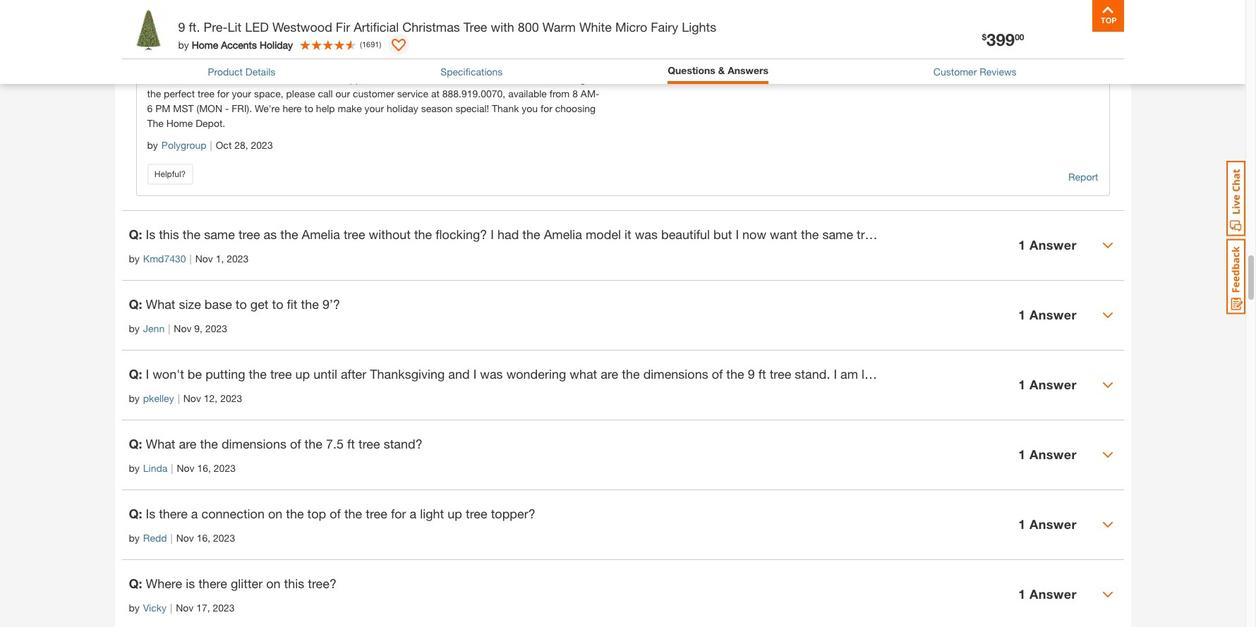 Task type: describe. For each thing, give the bounding box(es) containing it.
q: what are the dimensions of the 7.5 ft tree stand?
[[129, 436, 423, 452]]

slim
[[147, 58, 166, 70]]

0 horizontal spatial lit
[[228, 19, 242, 35]]

0 vertical spatial led
[[245, 19, 269, 35]]

i left wondering
[[473, 366, 477, 382]]

pkelley button
[[143, 391, 174, 406]]

feedback link image
[[1227, 239, 1246, 315]]

tree inside hello pauline, thank you for your interest in the home accents holiday 12 ft. pre-lit led westwood slim fir artificial christmas tree. this particular model is designed to be slim, but you might find other 12 ft. trees in our collection that offer a fuller appearance. for more details and assistance in finding the perfect tree for your space, please call our customer service at 888.919.0070, available from 8 am- 6 pm mst (mon - fri). we're here to help make your holiday season special! thank you for choosing the home depot.
[[198, 87, 215, 99]]

hello
[[162, 43, 184, 55]]

answer for is this the same tree as the amelia tree without the flocking? i had the amelia model it was beautiful but i now want the same tree without frosting/flock
[[1030, 237, 1077, 253]]

by kmd7430 | nov 1, 2023
[[129, 253, 249, 265]]

2 same from the left
[[823, 226, 853, 242]]

16, for a
[[197, 532, 210, 544]]

specifications
[[441, 66, 503, 78]]

1 vertical spatial 9
[[748, 366, 755, 382]]

caret image for thanksgiving
[[1102, 380, 1113, 391]]

help
[[316, 102, 335, 114]]

slim,
[[467, 58, 487, 70]]

now
[[743, 226, 767, 242]]

product image image
[[125, 7, 171, 53]]

won't
[[153, 366, 184, 382]]

0 horizontal spatial this
[[159, 226, 179, 242]]

answer for i won't be putting the tree up until after thanksgiving and i was wondering what are the dimensions of the 9 ft tree stand. i am looking at getting a tree collar for it so i need to know how wide the tre
[[1030, 377, 1077, 393]]

by for where is there glitter on this tree?
[[129, 602, 140, 614]]

0 vertical spatial this
[[164, 9, 183, 21]]

8
[[573, 87, 578, 99]]

3 caret image from the top
[[1102, 589, 1113, 601]]

stand.
[[795, 366, 830, 382]]

at inside hello pauline, thank you for your interest in the home accents holiday 12 ft. pre-lit led westwood slim fir artificial christmas tree. this particular model is designed to be slim, but you might find other 12 ft. trees in our collection that offer a fuller appearance. for more details and assistance in finding the perfect tree for your space, please call our customer service at 888.919.0070, available from 8 am- 6 pm mst (mon - fri). we're here to help make your holiday season special! thank you for choosing the home depot.
[[431, 87, 440, 99]]

please
[[286, 87, 315, 99]]

product details
[[208, 66, 276, 78]]

by vicky | nov 17, 2023
[[129, 602, 235, 614]]

2023 for glitter
[[213, 602, 235, 614]]

how
[[1168, 366, 1192, 382]]

had
[[498, 226, 519, 242]]

q: for q: where is there glitter on this tree?
[[129, 576, 142, 591]]

putting
[[206, 366, 245, 382]]

on for glitter
[[266, 576, 281, 591]]

0 horizontal spatial pre-
[[204, 19, 228, 35]]

vicky
[[143, 602, 167, 614]]

i left won't
[[146, 366, 149, 382]]

display image
[[392, 39, 406, 53]]

0 vertical spatial ft
[[759, 366, 766, 382]]

$
[[982, 32, 987, 42]]

0 vertical spatial it
[[625, 226, 632, 242]]

fir inside hello pauline, thank you for your interest in the home accents holiday 12 ft. pre-lit led westwood slim fir artificial christmas tree. this particular model is designed to be slim, but you might find other 12 ft. trees in our collection that offer a fuller appearance. for more details and assistance in finding the perfect tree for your space, please call our customer service at 888.919.0070, available from 8 am- 6 pm mst (mon - fri). we're here to help make your holiday season special! thank you for choosing the home depot.
[[169, 58, 180, 70]]

to right 'need'
[[1119, 366, 1130, 382]]

1 vertical spatial dimensions
[[222, 436, 287, 452]]

( 1691 )
[[360, 39, 381, 49]]

1 for tree
[[1019, 517, 1026, 532]]

getting
[[921, 366, 960, 382]]

appearance.
[[344, 73, 400, 85]]

1 vertical spatial 12
[[147, 73, 158, 85]]

1 horizontal spatial are
[[601, 366, 619, 382]]

fairy
[[651, 19, 678, 35]]

| for what are the dimensions of the 7.5 ft tree stand?
[[171, 462, 173, 474]]

1 for without
[[1019, 237, 1026, 253]]

depot.
[[196, 117, 225, 129]]

polygroup button
[[162, 137, 207, 153]]

where
[[146, 576, 182, 591]]

399
[[987, 30, 1015, 49]]

a:
[[147, 43, 162, 55]]

1 vertical spatial you
[[507, 58, 523, 70]]

7.5
[[326, 436, 344, 452]]

nov for won't
[[183, 392, 201, 404]]

fit
[[287, 296, 298, 312]]

by for what size base to get to fit the 9'?
[[129, 322, 140, 334]]

connection
[[202, 506, 265, 521]]

after
[[341, 366, 367, 382]]

0 horizontal spatial up
[[295, 366, 310, 382]]

q: is there a connection on the top of the tree for a light up tree topper?
[[129, 506, 536, 521]]

lights
[[682, 19, 717, 35]]

make
[[338, 102, 362, 114]]

linda
[[143, 462, 168, 474]]

2 horizontal spatial of
[[712, 366, 723, 382]]

but inside hello pauline, thank you for your interest in the home accents holiday 12 ft. pre-lit led westwood slim fir artificial christmas tree. this particular model is designed to be slim, but you might find other 12 ft. trees in our collection that offer a fuller appearance. for more details and assistance in finding the perfect tree for your space, please call our customer service at 888.919.0070, available from 8 am- 6 pm mst (mon - fri). we're here to help make your holiday season special! thank you for choosing the home depot.
[[490, 58, 504, 70]]

by for what are the dimensions of the 7.5 ft tree stand?
[[129, 462, 140, 474]]

live chat image
[[1227, 161, 1246, 236]]

2 horizontal spatial in
[[546, 73, 553, 85]]

by jenn | nov 9, 2023
[[129, 322, 227, 334]]

| for what size base to get to fit the 9'?
[[168, 322, 170, 334]]

report
[[1069, 171, 1099, 183]]

thank
[[492, 102, 519, 114]]

1 answer for thanksgiving
[[1019, 377, 1077, 393]]

available
[[508, 87, 547, 99]]

nov for is
[[176, 602, 194, 614]]

answer this question link
[[129, 9, 225, 21]]

on for connection
[[268, 506, 283, 521]]

1 horizontal spatial there
[[198, 576, 227, 591]]

reviews
[[980, 66, 1017, 78]]

by for hello pauline, thank you for your interest in the home accents holiday 12 ft. pre-lit led westwood slim fir artificial christmas tree. this particular model is designed to be slim, but you might find other 12 ft. trees in our collection that offer a fuller appearance. for more details and assistance in finding the perfect tree for your space, please call our customer service at 888.919.0070, available from 8 am- 6 pm mst (mon - fri). we're here to help make your holiday season special! thank you for choosing the home depot.
[[147, 139, 158, 151]]

16, for the
[[197, 462, 211, 474]]

product
[[208, 66, 243, 78]]

2023 for to
[[205, 322, 227, 334]]

by polygroup | oct 28, 2023
[[147, 139, 273, 151]]

mst
[[173, 102, 194, 114]]

0 vertical spatial artificial
[[354, 19, 399, 35]]

2 vertical spatial of
[[330, 506, 341, 521]]

for left the light
[[391, 506, 406, 521]]

0 horizontal spatial in
[[197, 73, 205, 85]]

1 vertical spatial is
[[186, 576, 195, 591]]

need
[[1087, 366, 1115, 382]]

so
[[1063, 366, 1076, 382]]

0 horizontal spatial there
[[159, 506, 188, 521]]

to left get
[[236, 296, 247, 312]]

home right (
[[370, 43, 397, 55]]

designed
[[398, 58, 438, 70]]

1 caret image from the top
[[1102, 310, 1113, 321]]

(
[[360, 39, 362, 49]]

by for i won't be putting the tree up until after thanksgiving and i was wondering what are the dimensions of the 9 ft tree stand. i am looking at getting a tree collar for it so i need to know how wide the tre
[[129, 392, 140, 404]]

1 answer for stand?
[[1019, 447, 1077, 463]]

kmd7430
[[143, 253, 186, 265]]

2023 right 28,
[[251, 139, 273, 151]]

1 vertical spatial ft.
[[488, 43, 497, 55]]

0 horizontal spatial westwood
[[272, 19, 332, 35]]

pkelley
[[143, 392, 174, 404]]

2 vertical spatial your
[[365, 102, 384, 114]]

0 horizontal spatial of
[[290, 436, 301, 452]]

q: what size base to get to fit the 9'?
[[129, 296, 340, 312]]

2 vertical spatial ft.
[[161, 73, 170, 85]]

q: where is there glitter on this tree?
[[129, 576, 337, 591]]

for up -
[[217, 87, 229, 99]]

0 vertical spatial dimensions
[[643, 366, 708, 382]]

the
[[147, 117, 164, 129]]

season
[[421, 102, 453, 114]]

kmd7430 button
[[143, 251, 186, 266]]

answer for what are the dimensions of the 7.5 ft tree stand?
[[1030, 447, 1077, 463]]

0 vertical spatial our
[[207, 73, 222, 85]]

holiday inside hello pauline, thank you for your interest in the home accents holiday 12 ft. pre-lit led westwood slim fir artificial christmas tree. this particular model is designed to be slim, but you might find other 12 ft. trees in our collection that offer a fuller appearance. for more details and assistance in finding the perfect tree for your space, please call our customer service at 888.919.0070, available from 8 am- 6 pm mst (mon - fri). we're here to help make your holiday season special! thank you for choosing the home depot.
[[438, 43, 472, 55]]

find
[[554, 58, 570, 70]]

a left the light
[[410, 506, 417, 521]]

pauline,
[[187, 43, 222, 55]]

1 vertical spatial model
[[586, 226, 621, 242]]

1 horizontal spatial 12
[[474, 43, 485, 55]]

1 without from the left
[[369, 226, 411, 242]]

frosting/flock
[[928, 226, 1002, 242]]

collar
[[999, 366, 1030, 382]]

to up details
[[441, 58, 450, 70]]

2 1 answer from the top
[[1019, 307, 1077, 323]]

what for what size base to get to fit the 9'?
[[146, 296, 175, 312]]

1 vertical spatial this
[[284, 576, 304, 591]]

answer for is there a connection on the top of the tree for a light up tree topper?
[[1030, 517, 1077, 532]]

1,
[[216, 253, 224, 265]]

perfect
[[164, 87, 195, 99]]

(mon
[[197, 102, 222, 114]]

pm
[[155, 102, 170, 114]]

tree?
[[308, 576, 337, 591]]

topper?
[[491, 506, 536, 521]]

by redd | nov 16, 2023
[[129, 532, 235, 544]]

might
[[526, 58, 551, 70]]

is inside hello pauline, thank you for your interest in the home accents holiday 12 ft. pre-lit led westwood slim fir artificial christmas tree. this particular model is designed to be slim, but you might find other 12 ft. trees in our collection that offer a fuller appearance. for more details and assistance in finding the perfect tree for your space, please call our customer service at 888.919.0070, available from 8 am- 6 pm mst (mon - fri). we're here to help make your holiday season special! thank you for choosing the home depot.
[[388, 58, 395, 70]]

white
[[579, 19, 612, 35]]

know
[[1133, 366, 1164, 382]]

for up tree.
[[271, 43, 283, 55]]

from
[[550, 87, 570, 99]]

i right so
[[1080, 366, 1083, 382]]

1 same from the left
[[204, 226, 235, 242]]

q: for q: what are the dimensions of the 7.5 ft tree stand?
[[129, 436, 142, 452]]

0 vertical spatial your
[[286, 43, 305, 55]]

as
[[264, 226, 277, 242]]

0 horizontal spatial ft
[[347, 436, 355, 452]]

jenn
[[143, 322, 165, 334]]

customer reviews
[[934, 66, 1017, 78]]

thanksgiving
[[370, 366, 445, 382]]

size
[[179, 296, 201, 312]]

and inside hello pauline, thank you for your interest in the home accents holiday 12 ft. pre-lit led westwood slim fir artificial christmas tree. this particular model is designed to be slim, but you might find other 12 ft. trees in our collection that offer a fuller appearance. for more details and assistance in finding the perfect tree for your space, please call our customer service at 888.919.0070, available from 8 am- 6 pm mst (mon - fri). we're here to help make your holiday season special! thank you for choosing the home depot.
[[477, 73, 493, 85]]



Task type: vqa. For each thing, say whether or not it's contained in the screenshot.
the topmost caret image
yes



Task type: locate. For each thing, give the bounding box(es) containing it.
particular
[[314, 58, 355, 70]]

1 vertical spatial this
[[292, 58, 311, 70]]

on left top
[[268, 506, 283, 521]]

0 horizontal spatial same
[[204, 226, 235, 242]]

0 vertical spatial on
[[268, 506, 283, 521]]

led up might on the top left of page
[[532, 43, 550, 55]]

nov for this
[[195, 253, 213, 265]]

2 vertical spatial caret image
[[1102, 449, 1113, 461]]

flocking?
[[436, 226, 487, 242]]

in right trees in the left of the page
[[197, 73, 205, 85]]

accents inside hello pauline, thank you for your interest in the home accents holiday 12 ft. pre-lit led westwood slim fir artificial christmas tree. this particular model is designed to be slim, but you might find other 12 ft. trees in our collection that offer a fuller appearance. for more details and assistance in finding the perfect tree for your space, please call our customer service at 888.919.0070, available from 8 am- 6 pm mst (mon - fri). we're here to help make your holiday season special! thank you for choosing the home depot.
[[400, 43, 435, 55]]

beautiful
[[661, 226, 710, 242]]

0 horizontal spatial model
[[358, 58, 385, 70]]

1 horizontal spatial it
[[1052, 366, 1059, 382]]

1 horizontal spatial this
[[292, 58, 311, 70]]

be up details
[[453, 58, 464, 70]]

led up by home accents holiday
[[245, 19, 269, 35]]

1 horizontal spatial was
[[635, 226, 658, 242]]

0 vertical spatial what
[[146, 296, 175, 312]]

3 caret image from the top
[[1102, 449, 1113, 461]]

0 vertical spatial be
[[453, 58, 464, 70]]

by home accents holiday
[[178, 38, 293, 50]]

1 vertical spatial lit
[[518, 43, 529, 55]]

westwood inside hello pauline, thank you for your interest in the home accents holiday 12 ft. pre-lit led westwood slim fir artificial christmas tree. this particular model is designed to be slim, but you might find other 12 ft. trees in our collection that offer a fuller appearance. for more details and assistance in finding the perfect tree for your space, please call our customer service at 888.919.0070, available from 8 am- 6 pm mst (mon - fri). we're here to help make your holiday season special! thank you for choosing the home depot.
[[553, 43, 600, 55]]

2023 right 1,
[[227, 253, 249, 265]]

your down customer
[[365, 102, 384, 114]]

1 what from the top
[[146, 296, 175, 312]]

0 vertical spatial caret image
[[1102, 310, 1113, 321]]

q: for q: is there a connection on the top of the tree for a light up tree topper?
[[129, 506, 142, 521]]

2023 up the connection
[[214, 462, 236, 474]]

4 q: from the top
[[129, 436, 142, 452]]

your up fri).
[[232, 87, 251, 99]]

nov right redd button on the left of page
[[176, 532, 194, 544]]

0 horizontal spatial fir
[[169, 58, 180, 70]]

-
[[225, 102, 229, 114]]

i left am
[[834, 366, 837, 382]]

by for is this the same tree as the amelia tree without the flocking? i had the amelia model it was beautiful but i now want the same tree without frosting/flock
[[129, 253, 140, 265]]

0 vertical spatial 12
[[474, 43, 485, 55]]

1 vertical spatial up
[[448, 506, 462, 521]]

0 horizontal spatial ft.
[[161, 73, 170, 85]]

0 vertical spatial 9
[[178, 19, 185, 35]]

1 horizontal spatial at
[[907, 366, 917, 382]]

top
[[307, 506, 326, 521]]

1 horizontal spatial be
[[453, 58, 464, 70]]

of
[[712, 366, 723, 382], [290, 436, 301, 452], [330, 506, 341, 521]]

tree.
[[268, 58, 290, 70]]

1 horizontal spatial ft.
[[189, 19, 200, 35]]

was left wondering
[[480, 366, 503, 382]]

for right collar
[[1034, 366, 1049, 382]]

0 horizontal spatial are
[[179, 436, 197, 452]]

this inside hello pauline, thank you for your interest in the home accents holiday 12 ft. pre-lit led westwood slim fir artificial christmas tree. this particular model is designed to be slim, but you might find other 12 ft. trees in our collection that offer a fuller appearance. for more details and assistance in finding the perfect tree for your space, please call our customer service at 888.919.0070, available from 8 am- 6 pm mst (mon - fri). we're here to help make your holiday season special! thank you for choosing the home depot.
[[292, 58, 311, 70]]

other
[[573, 58, 596, 70]]

12,
[[204, 392, 218, 404]]

polygroup
[[162, 139, 207, 151]]

800
[[518, 19, 539, 35]]

to
[[441, 58, 450, 70], [305, 102, 313, 114], [236, 296, 247, 312], [272, 296, 283, 312], [1119, 366, 1130, 382]]

ft. down the slim
[[161, 73, 170, 85]]

1 for stand?
[[1019, 447, 1026, 463]]

artificial inside hello pauline, thank you for your interest in the home accents holiday 12 ft. pre-lit led westwood slim fir artificial christmas tree. this particular model is designed to be slim, but you might find other 12 ft. trees in our collection that offer a fuller appearance. for more details and assistance in finding the perfect tree for your space, please call our customer service at 888.919.0070, available from 8 am- 6 pm mst (mon - fri). we're here to help make your holiday season special! thank you for choosing the home depot.
[[183, 58, 218, 70]]

1 horizontal spatial dimensions
[[643, 366, 708, 382]]

answer for what size base to get to fit the 9'?
[[1030, 307, 1077, 323]]

are
[[601, 366, 619, 382], [179, 436, 197, 452]]

your
[[286, 43, 305, 55], [232, 87, 251, 99], [365, 102, 384, 114]]

2 q: from the top
[[129, 296, 142, 312]]

1 for thanksgiving
[[1019, 377, 1026, 393]]

you up the assistance
[[507, 58, 523, 70]]

collection
[[225, 73, 267, 85]]

&
[[718, 64, 725, 76]]

0 vertical spatial and
[[477, 73, 493, 85]]

2 without from the left
[[882, 226, 924, 242]]

by right a:
[[178, 38, 189, 50]]

0 vertical spatial was
[[635, 226, 658, 242]]

is
[[388, 58, 395, 70], [186, 576, 195, 591]]

there up by redd | nov 16, 2023 at the bottom left of page
[[159, 506, 188, 521]]

that
[[270, 73, 287, 85]]

with
[[491, 19, 514, 35]]

accents up designed
[[400, 43, 435, 55]]

0 vertical spatial this
[[159, 226, 179, 242]]

)
[[379, 39, 381, 49]]

| right pkelley
[[178, 392, 180, 404]]

questions & answers button
[[668, 63, 769, 80], [668, 63, 769, 78]]

2 caret image from the top
[[1102, 519, 1113, 531]]

0 horizontal spatial this
[[164, 9, 183, 21]]

by left kmd7430 button
[[129, 253, 140, 265]]

1 1 from the top
[[1019, 237, 1026, 253]]

4 1 answer from the top
[[1019, 447, 1077, 463]]

what for what are the dimensions of the 7.5 ft tree stand?
[[146, 436, 175, 452]]

same right want
[[823, 226, 853, 242]]

christmas up collection
[[221, 58, 266, 70]]

until
[[314, 366, 337, 382]]

by left pkelley
[[129, 392, 140, 404]]

and right thanksgiving
[[448, 366, 470, 382]]

1 horizontal spatial in
[[343, 43, 351, 55]]

q: left won't
[[129, 366, 142, 382]]

on right glitter
[[266, 576, 281, 591]]

i
[[491, 226, 494, 242], [736, 226, 739, 242], [146, 366, 149, 382], [473, 366, 477, 382], [834, 366, 837, 382], [1080, 366, 1083, 382]]

nov left 17,
[[176, 602, 194, 614]]

call
[[318, 87, 333, 99]]

up right the light
[[448, 506, 462, 521]]

9 up hello
[[178, 19, 185, 35]]

a up by redd | nov 16, 2023 at the bottom left of page
[[191, 506, 198, 521]]

0 horizontal spatial it
[[625, 226, 632, 242]]

a right offer
[[312, 73, 318, 85]]

q: up by kmd7430 | nov 1, 2023
[[129, 226, 142, 242]]

1 vertical spatial it
[[1052, 366, 1059, 382]]

| for is this the same tree as the amelia tree without the flocking? i had the amelia model it was beautiful but i now want the same tree without frosting/flock
[[190, 253, 192, 265]]

2 amelia from the left
[[544, 226, 582, 242]]

1 vertical spatial 16,
[[197, 532, 210, 544]]

1 amelia from the left
[[302, 226, 340, 242]]

1 horizontal spatial and
[[477, 73, 493, 85]]

1 horizontal spatial 9
[[748, 366, 755, 382]]

stand?
[[384, 436, 423, 452]]

christmas inside hello pauline, thank you for your interest in the home accents holiday 12 ft. pre-lit led westwood slim fir artificial christmas tree. this particular model is designed to be slim, but you might find other 12 ft. trees in our collection that offer a fuller appearance. for more details and assistance in finding the perfect tree for your space, please call our customer service at 888.919.0070, available from 8 am- 6 pm mst (mon - fri). we're here to help make your holiday season special! thank you for choosing the home depot.
[[221, 58, 266, 70]]

by for is there a connection on the top of the tree for a light up tree topper?
[[129, 532, 140, 544]]

holiday down 9 ft. pre-lit led westwood fir artificial christmas tree with 800 warm white micro fairy lights
[[438, 43, 472, 55]]

| for hello pauline, thank you for your interest in the home accents holiday 12 ft. pre-lit led westwood slim fir artificial christmas tree. this particular model is designed to be slim, but you might find other 12 ft. trees in our collection that offer a fuller appearance. for more details and assistance in finding the perfect tree for your space, please call our customer service at 888.919.0070, available from 8 am- 6 pm mst (mon - fri). we're here to help make your holiday season special! thank you for choosing the home depot.
[[210, 139, 212, 151]]

0 horizontal spatial holiday
[[260, 38, 293, 50]]

1 horizontal spatial pre-
[[500, 43, 518, 55]]

1 horizontal spatial is
[[388, 58, 395, 70]]

we're
[[255, 102, 280, 114]]

2 is from the top
[[146, 506, 155, 521]]

it
[[625, 226, 632, 242], [1052, 366, 1059, 382]]

6 q: from the top
[[129, 576, 142, 591]]

am-
[[581, 87, 600, 99]]

2 caret image from the top
[[1102, 380, 1113, 391]]

6 1 from the top
[[1019, 587, 1026, 602]]

1 horizontal spatial christmas
[[402, 19, 460, 35]]

| right jenn
[[168, 322, 170, 334]]

i left now
[[736, 226, 739, 242]]

nov for are
[[177, 462, 195, 474]]

1 answer for tree
[[1019, 517, 1077, 532]]

customer reviews button
[[934, 64, 1017, 79], [934, 64, 1017, 79]]

for
[[271, 43, 283, 55], [217, 87, 229, 99], [541, 102, 553, 114], [1034, 366, 1049, 382], [391, 506, 406, 521]]

amelia right the had in the left of the page
[[544, 226, 582, 242]]

amelia right as
[[302, 226, 340, 242]]

5 q: from the top
[[129, 506, 142, 521]]

1 horizontal spatial ft
[[759, 366, 766, 382]]

was
[[635, 226, 658, 242], [480, 366, 503, 382]]

at up 'season'
[[431, 87, 440, 99]]

1 horizontal spatial artificial
[[354, 19, 399, 35]]

1 horizontal spatial our
[[336, 87, 350, 99]]

2 vertical spatial caret image
[[1102, 589, 1113, 601]]

1 vertical spatial but
[[714, 226, 732, 242]]

0 vertical spatial caret image
[[1102, 240, 1113, 251]]

by left linda
[[129, 462, 140, 474]]

is
[[146, 226, 155, 242], [146, 506, 155, 521]]

artificial down the pauline,
[[183, 58, 218, 70]]

1 horizontal spatial westwood
[[553, 43, 600, 55]]

1 vertical spatial our
[[336, 87, 350, 99]]

assistance
[[496, 73, 543, 85]]

0 vertical spatial up
[[295, 366, 310, 382]]

this up offer
[[292, 58, 311, 70]]

the
[[354, 43, 368, 55], [147, 87, 161, 99], [183, 226, 201, 242], [280, 226, 298, 242], [414, 226, 432, 242], [523, 226, 540, 242], [801, 226, 819, 242], [301, 296, 319, 312], [249, 366, 267, 382], [622, 366, 640, 382], [727, 366, 744, 382], [1225, 366, 1243, 382], [200, 436, 218, 452], [305, 436, 323, 452], [286, 506, 304, 521], [344, 506, 362, 521]]

q: up by jenn | nov 9, 2023
[[129, 296, 142, 312]]

questions
[[668, 64, 716, 76]]

are up by linda | nov 16, 2023
[[179, 436, 197, 452]]

is for is this the same tree as the amelia tree without the flocking? i had the amelia model it was beautiful but i now want the same tree without frosting/flock
[[146, 226, 155, 242]]

1 vertical spatial be
[[188, 366, 202, 382]]

0 vertical spatial ft.
[[189, 19, 200, 35]]

answers
[[728, 64, 769, 76]]

0 horizontal spatial and
[[448, 366, 470, 382]]

2023 for same
[[227, 253, 249, 265]]

2 what from the top
[[146, 436, 175, 452]]

amelia
[[302, 226, 340, 242], [544, 226, 582, 242]]

holiday up tree.
[[260, 38, 293, 50]]

q: i won't be putting the tree up until after thanksgiving and i was wondering what are the dimensions of the 9 ft tree stand. i am looking at getting a tree collar for it so i need to know how wide the tre
[[129, 366, 1256, 382]]

0 vertical spatial is
[[146, 226, 155, 242]]

lit up by home accents holiday
[[228, 19, 242, 35]]

and down slim,
[[477, 73, 493, 85]]

holiday
[[387, 102, 418, 114]]

led inside hello pauline, thank you for your interest in the home accents holiday 12 ft. pre-lit led westwood slim fir artificial christmas tree. this particular model is designed to be slim, but you might find other 12 ft. trees in our collection that offer a fuller appearance. for more details and assistance in finding the perfect tree for your space, please call our customer service at 888.919.0070, available from 8 am- 6 pm mst (mon - fri). we're here to help make your holiday season special! thank you for choosing the home depot.
[[532, 43, 550, 55]]

2023 for putting
[[220, 392, 242, 404]]

model inside hello pauline, thank you for your interest in the home accents holiday 12 ft. pre-lit led westwood slim fir artificial christmas tree. this particular model is designed to be slim, but you might find other 12 ft. trees in our collection that offer a fuller appearance. for more details and assistance in finding the perfect tree for your space, please call our customer service at 888.919.0070, available from 8 am- 6 pm mst (mon - fri). we're here to help make your holiday season special! thank you for choosing the home depot.
[[358, 58, 385, 70]]

caret image
[[1102, 240, 1113, 251], [1102, 519, 1113, 531], [1102, 589, 1113, 601]]

0 horizontal spatial at
[[431, 87, 440, 99]]

to left the fit
[[272, 296, 283, 312]]

home down question
[[192, 38, 218, 50]]

5 1 answer from the top
[[1019, 517, 1077, 532]]

0 horizontal spatial amelia
[[302, 226, 340, 242]]

1 answer for without
[[1019, 237, 1077, 253]]

tree
[[198, 87, 215, 99], [238, 226, 260, 242], [344, 226, 365, 242], [857, 226, 879, 242], [270, 366, 292, 382], [770, 366, 792, 382], [974, 366, 996, 382], [359, 436, 380, 452], [366, 506, 387, 521], [466, 506, 487, 521]]

nov for size
[[174, 322, 192, 334]]

up
[[295, 366, 310, 382], [448, 506, 462, 521]]

3 q: from the top
[[129, 366, 142, 382]]

888.919.0070,
[[442, 87, 506, 99]]

16, right linda
[[197, 462, 211, 474]]

1 horizontal spatial same
[[823, 226, 853, 242]]

a inside hello pauline, thank you for your interest in the home accents holiday 12 ft. pre-lit led westwood slim fir artificial christmas tree. this particular model is designed to be slim, but you might find other 12 ft. trees in our collection that offer a fuller appearance. for more details and assistance in finding the perfect tree for your space, please call our customer service at 888.919.0070, available from 8 am- 6 pm mst (mon - fri). we're here to help make your holiday season special! thank you for choosing the home depot.
[[312, 73, 318, 85]]

1 horizontal spatial accents
[[400, 43, 435, 55]]

3 1 answer from the top
[[1019, 377, 1077, 393]]

0 horizontal spatial accents
[[221, 38, 257, 50]]

1 horizontal spatial your
[[286, 43, 305, 55]]

1 vertical spatial led
[[532, 43, 550, 55]]

1 horizontal spatial up
[[448, 506, 462, 521]]

special!
[[456, 102, 489, 114]]

0 vertical spatial christmas
[[402, 19, 460, 35]]

12 up slim,
[[474, 43, 485, 55]]

and
[[477, 73, 493, 85], [448, 366, 470, 382]]

glitter
[[231, 576, 263, 591]]

nov for there
[[176, 532, 194, 544]]

1 vertical spatial your
[[232, 87, 251, 99]]

wide
[[1195, 366, 1222, 382]]

for
[[402, 73, 417, 85]]

i left the had in the left of the page
[[491, 226, 494, 242]]

helpful?
[[154, 169, 186, 179]]

caret image
[[1102, 310, 1113, 321], [1102, 380, 1113, 391], [1102, 449, 1113, 461]]

ft
[[759, 366, 766, 382], [347, 436, 355, 452]]

0 vertical spatial westwood
[[272, 19, 332, 35]]

0 vertical spatial lit
[[228, 19, 242, 35]]

fir down hello
[[169, 58, 180, 70]]

1 horizontal spatial but
[[714, 226, 732, 242]]

by pkelley | nov 12, 2023
[[129, 392, 242, 404]]

at left getting
[[907, 366, 917, 382]]

in left (
[[343, 43, 351, 55]]

pre- down with
[[500, 43, 518, 55]]

customer
[[353, 87, 394, 99]]

by left vicky
[[129, 602, 140, 614]]

0 vertical spatial fir
[[336, 19, 350, 35]]

1 horizontal spatial this
[[284, 576, 304, 591]]

q: for q: what size base to get to fit the 9'?
[[129, 296, 142, 312]]

q:
[[129, 226, 142, 242], [129, 296, 142, 312], [129, 366, 142, 382], [129, 436, 142, 452], [129, 506, 142, 521], [129, 576, 142, 591]]

1 caret image from the top
[[1102, 240, 1113, 251]]

1 horizontal spatial fir
[[336, 19, 350, 35]]

3 1 from the top
[[1019, 377, 1026, 393]]

are right what
[[601, 366, 619, 382]]

caret image for topper?
[[1102, 519, 1113, 531]]

0 horizontal spatial be
[[188, 366, 202, 382]]

0 horizontal spatial christmas
[[221, 58, 266, 70]]

in up from
[[546, 73, 553, 85]]

home down mst
[[166, 117, 193, 129]]

up left until
[[295, 366, 310, 382]]

linda button
[[143, 461, 168, 476]]

pre- inside hello pauline, thank you for your interest in the home accents holiday 12 ft. pre-lit led westwood slim fir artificial christmas tree. this particular model is designed to be slim, but you might find other 12 ft. trees in our collection that offer a fuller appearance. for more details and assistance in finding the perfect tree for your space, please call our customer service at 888.919.0070, available from 8 am- 6 pm mst (mon - fri). we're here to help make your holiday season special! thank you for choosing the home depot.
[[500, 43, 518, 55]]

led
[[245, 19, 269, 35], [532, 43, 550, 55]]

2023 for dimensions
[[214, 462, 236, 474]]

but left now
[[714, 226, 732, 242]]

pre-
[[204, 19, 228, 35], [500, 43, 518, 55]]

christmas up display image
[[402, 19, 460, 35]]

be inside hello pauline, thank you for your interest in the home accents holiday 12 ft. pre-lit led westwood slim fir artificial christmas tree. this particular model is designed to be slim, but you might find other 12 ft. trees in our collection that offer a fuller appearance. for more details and assistance in finding the perfect tree for your space, please call our customer service at 888.919.0070, available from 8 am- 6 pm mst (mon - fri). we're here to help make your holiday season special! thank you for choosing the home depot.
[[453, 58, 464, 70]]

micro
[[615, 19, 647, 35]]

nov left "12,"
[[183, 392, 201, 404]]

what
[[146, 296, 175, 312], [146, 436, 175, 452]]

| for is there a connection on the top of the tree for a light up tree topper?
[[170, 532, 173, 544]]

what up linda button
[[146, 436, 175, 452]]

there up 17,
[[198, 576, 227, 591]]

answer
[[129, 9, 162, 21], [1030, 237, 1077, 253], [1030, 307, 1077, 323], [1030, 377, 1077, 393], [1030, 447, 1077, 463], [1030, 517, 1077, 532], [1030, 587, 1077, 602]]

but right slim,
[[490, 58, 504, 70]]

it left so
[[1052, 366, 1059, 382]]

here
[[283, 102, 302, 114]]

warm
[[543, 19, 576, 35]]

2 vertical spatial you
[[522, 102, 538, 114]]

0 horizontal spatial but
[[490, 58, 504, 70]]

2 horizontal spatial ft.
[[488, 43, 497, 55]]

answer for where is there glitter on this tree?
[[1030, 587, 1077, 602]]

pre- up the pauline,
[[204, 19, 228, 35]]

westwood up other
[[553, 43, 600, 55]]

lit up might on the top left of page
[[518, 43, 529, 55]]

ft left stand.
[[759, 366, 766, 382]]

this up kmd7430
[[159, 226, 179, 242]]

2 horizontal spatial your
[[365, 102, 384, 114]]

finding
[[556, 73, 586, 85]]

details
[[445, 73, 474, 85]]

2 1 from the top
[[1019, 307, 1026, 323]]

be up by pkelley | nov 12, 2023
[[188, 366, 202, 382]]

1 1 answer from the top
[[1019, 237, 1077, 253]]

is up redd
[[146, 506, 155, 521]]

is down display image
[[388, 58, 395, 70]]

0 horizontal spatial led
[[245, 19, 269, 35]]

| right linda button
[[171, 462, 173, 474]]

caret image for amelia
[[1102, 240, 1113, 251]]

1 is from the top
[[146, 226, 155, 242]]

| for i won't be putting the tree up until after thanksgiving and i was wondering what are the dimensions of the 9 ft tree stand. i am looking at getting a tree collar for it so i need to know how wide the tre
[[178, 392, 180, 404]]

0 vertical spatial you
[[252, 43, 268, 55]]

want
[[770, 226, 798, 242]]

q: up by linda | nov 16, 2023
[[129, 436, 142, 452]]

you up the details
[[252, 43, 268, 55]]

westwood up interest
[[272, 19, 332, 35]]

2023
[[251, 139, 273, 151], [227, 253, 249, 265], [205, 322, 227, 334], [220, 392, 242, 404], [214, 462, 236, 474], [213, 532, 235, 544], [213, 602, 235, 614]]

base
[[205, 296, 232, 312]]

12 down the slim
[[147, 73, 158, 85]]

what up the jenn button
[[146, 296, 175, 312]]

0 horizontal spatial without
[[369, 226, 411, 242]]

0 vertical spatial at
[[431, 87, 440, 99]]

1 q: from the top
[[129, 226, 142, 242]]

light
[[420, 506, 444, 521]]

1 answer
[[1019, 237, 1077, 253], [1019, 307, 1077, 323], [1019, 377, 1077, 393], [1019, 447, 1077, 463], [1019, 517, 1077, 532], [1019, 587, 1077, 602]]

top button
[[1092, 0, 1124, 32]]

to left "help"
[[305, 102, 313, 114]]

is for is there a connection on the top of the tree for a light up tree topper?
[[146, 506, 155, 521]]

4 1 from the top
[[1019, 447, 1026, 463]]

it left beautiful
[[625, 226, 632, 242]]

1691
[[362, 39, 379, 49]]

what
[[570, 366, 597, 382]]

2023 right 17,
[[213, 602, 235, 614]]

1 vertical spatial christmas
[[221, 58, 266, 70]]

for down from
[[541, 102, 553, 114]]

1
[[1019, 237, 1026, 253], [1019, 307, 1026, 323], [1019, 377, 1026, 393], [1019, 447, 1026, 463], [1019, 517, 1026, 532], [1019, 587, 1026, 602]]

hello pauline, thank you for your interest in the home accents holiday 12 ft. pre-lit led westwood slim fir artificial christmas tree. this particular model is designed to be slim, but you might find other 12 ft. trees in our collection that offer a fuller appearance. for more details and assistance in finding the perfect tree for your space, please call our customer service at 888.919.0070, available from 8 am- 6 pm mst (mon - fri). we're here to help make your holiday season special! thank you for choosing the home depot.
[[147, 43, 600, 129]]

jenn button
[[143, 321, 165, 336]]

1 vertical spatial was
[[480, 366, 503, 382]]

2023 right 9,
[[205, 322, 227, 334]]

caret image for stand?
[[1102, 449, 1113, 461]]

6 1 answer from the top
[[1019, 587, 1077, 602]]

2023 for connection
[[213, 532, 235, 544]]

lit inside hello pauline, thank you for your interest in the home accents holiday 12 ft. pre-lit led westwood slim fir artificial christmas tree. this particular model is designed to be slim, but you might find other 12 ft. trees in our collection that offer a fuller appearance. for more details and assistance in finding the perfect tree for your space, please call our customer service at 888.919.0070, available from 8 am- 6 pm mst (mon - fri). we're here to help make your holiday season special! thank you for choosing the home depot.
[[518, 43, 529, 55]]

q: for q: is this the same tree as the amelia tree without the flocking? i had the amelia model it was beautiful but i now want the same tree without frosting/flock
[[129, 226, 142, 242]]

9 left stand.
[[748, 366, 755, 382]]

2023 down the connection
[[213, 532, 235, 544]]

redd button
[[143, 531, 167, 545]]

our up make at the left top of the page
[[336, 87, 350, 99]]

same
[[204, 226, 235, 242], [823, 226, 853, 242]]

1 horizontal spatial of
[[330, 506, 341, 521]]

trees
[[172, 73, 194, 85]]

0 horizontal spatial is
[[186, 576, 195, 591]]

1 vertical spatial caret image
[[1102, 519, 1113, 531]]

you down available
[[522, 102, 538, 114]]

by left the jenn button
[[129, 322, 140, 334]]

16, down the connection
[[197, 532, 210, 544]]

0 vertical spatial model
[[358, 58, 385, 70]]

a right getting
[[964, 366, 971, 382]]

1 vertical spatial and
[[448, 366, 470, 382]]

5 1 from the top
[[1019, 517, 1026, 532]]

| for where is there glitter on this tree?
[[170, 602, 172, 614]]

0 horizontal spatial 12
[[147, 73, 158, 85]]

q: for q: i won't be putting the tree up until after thanksgiving and i was wondering what are the dimensions of the 9 ft tree stand. i am looking at getting a tree collar for it so i need to know how wide the tre
[[129, 366, 142, 382]]



